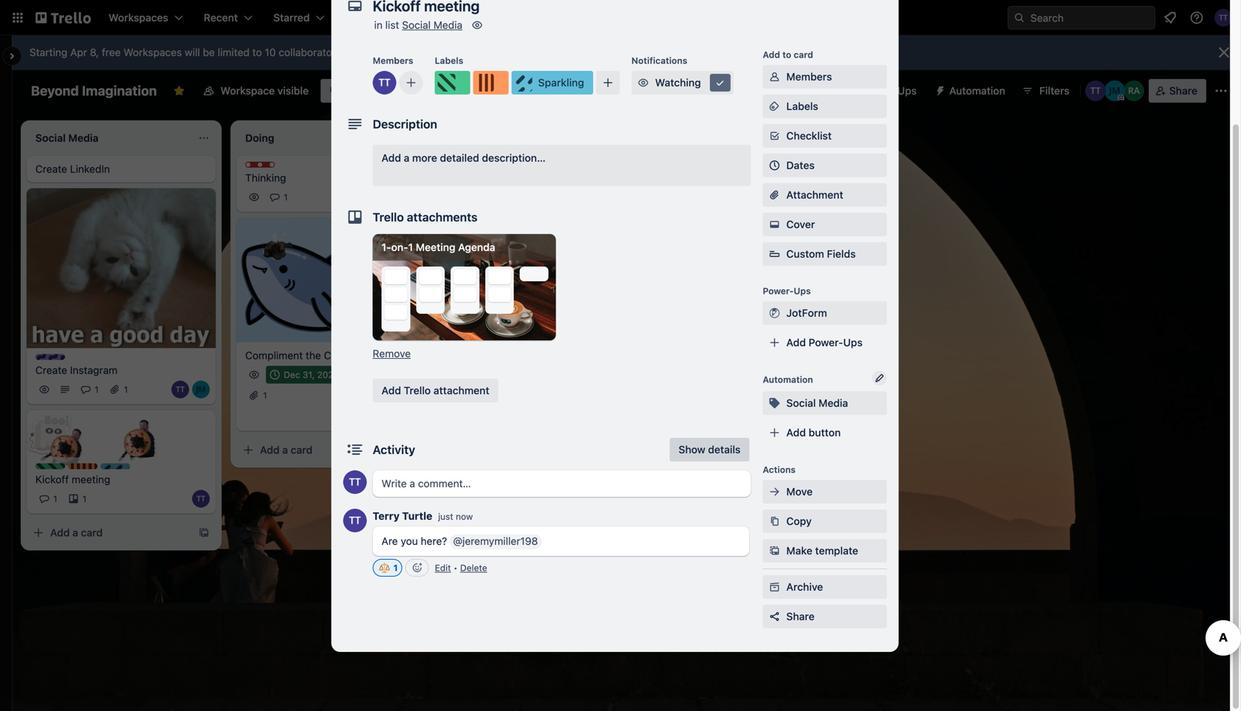 Task type: locate. For each thing, give the bounding box(es) containing it.
sparkling
[[538, 76, 584, 89], [115, 465, 156, 475]]

0 vertical spatial terry turtle (terryturtle) image
[[373, 71, 396, 95]]

sm image inside move link
[[767, 485, 782, 499]]

1 vertical spatial sparkling
[[115, 465, 156, 475]]

add trello attachment button
[[373, 379, 498, 403]]

1 vertical spatial add a card
[[260, 444, 312, 456]]

0 horizontal spatial social
[[402, 19, 431, 31]]

social media link
[[402, 19, 463, 31]]

1 vertical spatial labels
[[787, 100, 819, 112]]

edit link
[[435, 563, 451, 573]]

sm image left jotform at the top right of the page
[[767, 306, 782, 321]]

terry turtle (terryturtle) image left ruby anderson (rubyanderson7) image
[[361, 407, 378, 425]]

terry turtle just now
[[373, 510, 473, 522]]

sm image
[[470, 18, 485, 33], [636, 75, 651, 90], [713, 75, 728, 90], [767, 99, 782, 114], [767, 485, 782, 499], [767, 544, 782, 559], [767, 580, 782, 595]]

more left detailed
[[412, 152, 437, 164]]

button
[[809, 427, 841, 439]]

1 horizontal spatial create from template… image
[[408, 444, 420, 456]]

Dec 31, 2023 checkbox
[[266, 366, 344, 384]]

to up "members" link
[[783, 50, 792, 60]]

1 horizontal spatial members
[[787, 71, 832, 83]]

create down color: purple, title: none icon
[[35, 364, 67, 377]]

5
[[385, 370, 390, 380]]

add members to card image
[[405, 75, 417, 90]]

2 horizontal spatial ups
[[898, 85, 917, 97]]

ups left automation button
[[898, 85, 917, 97]]

to left 10
[[252, 46, 262, 58]]

terry turtle (terryturtle) image left add members to card icon
[[373, 71, 396, 95]]

sm image left "copy"
[[767, 514, 782, 529]]

3
[[481, 314, 487, 324]]

filters
[[1040, 85, 1070, 97]]

automation
[[949, 85, 1006, 97], [763, 375, 813, 385]]

media up button
[[819, 397, 848, 409]]

1 left add reaction 'icon'
[[393, 563, 398, 573]]

share button left show menu icon
[[1149, 79, 1207, 103]]

automation inside button
[[949, 85, 1006, 97]]

sm image right power-ups button
[[929, 79, 949, 100]]

sm image inside archive link
[[767, 580, 782, 595]]

archive link
[[763, 576, 887, 599]]

1 horizontal spatial color: sky, title: "sparkling" element
[[512, 71, 593, 95]]

show details
[[679, 444, 741, 456]]

share down archive
[[787, 611, 815, 623]]

1 vertical spatial create
[[35, 163, 67, 175]]

1 horizontal spatial add a card
[[260, 444, 312, 456]]

0 vertical spatial create
[[437, 11, 470, 24]]

sm image left archive
[[767, 580, 782, 595]]

1 vertical spatial share button
[[763, 605, 887, 629]]

members down add to card
[[787, 71, 832, 83]]

sm image for automation
[[929, 79, 949, 100]]

0 vertical spatial jeremy miller (jeremymiller198) image
[[1104, 81, 1125, 101]]

sm image left cover
[[767, 217, 782, 232]]

terry turtle (terryturtle) image
[[373, 71, 396, 95], [361, 407, 378, 425]]

labels
[[435, 55, 463, 66], [787, 100, 819, 112]]

1 vertical spatial media
[[819, 397, 848, 409]]

sm image for make template
[[767, 544, 782, 559]]

sparkling right meeting
[[115, 465, 156, 475]]

1 vertical spatial more
[[412, 152, 437, 164]]

sm image for members
[[767, 69, 782, 84]]

ups up social media 'button'
[[843, 337, 863, 349]]

kickoff meeting link
[[35, 473, 207, 487]]

power-ups button
[[833, 79, 926, 103]]

watching button
[[632, 71, 734, 95]]

add a card button
[[446, 394, 609, 418], [236, 439, 399, 462], [27, 521, 189, 545]]

meeting
[[72, 474, 110, 486]]

show
[[679, 444, 706, 456]]

create up collaborator
[[437, 11, 470, 24]]

0 horizontal spatial share
[[787, 611, 815, 623]]

board link
[[320, 79, 383, 103]]

2 vertical spatial add a card button
[[27, 521, 189, 545]]

0 horizontal spatial create from template… image
[[198, 527, 210, 539]]

0 vertical spatial create from template… image
[[408, 444, 420, 456]]

to
[[252, 46, 262, 58], [783, 50, 792, 60]]

0 horizontal spatial members
[[373, 55, 413, 66]]

members up add members to card icon
[[373, 55, 413, 66]]

share left show menu icon
[[1169, 85, 1198, 97]]

0 vertical spatial labels
[[435, 55, 463, 66]]

create inside button
[[437, 11, 470, 24]]

1 vertical spatial trello
[[404, 385, 431, 397]]

1
[[284, 192, 288, 202], [408, 241, 413, 253], [95, 385, 99, 395], [124, 385, 128, 395], [263, 390, 267, 401], [53, 494, 57, 504], [82, 494, 87, 504], [393, 563, 398, 573]]

8,
[[90, 46, 99, 58]]

1 vertical spatial social
[[787, 397, 816, 409]]

sm image left make
[[767, 544, 782, 559]]

kickoff
[[35, 474, 69, 486]]

sm image down notifications
[[636, 75, 651, 90]]

0 vertical spatial share
[[1169, 85, 1198, 97]]

0 horizontal spatial ups
[[794, 286, 811, 296]]

sm image inside labels 'link'
[[767, 99, 782, 114]]

1 horizontal spatial sparkling
[[538, 76, 584, 89]]

0 vertical spatial trello
[[373, 210, 404, 224]]

leftover pie
[[455, 293, 512, 306]]

color: bold red, title: "thoughts" element
[[245, 162, 301, 173]]

1 vertical spatial jeremy miller (jeremymiller198) image
[[192, 381, 210, 399]]

0 horizontal spatial power-
[[763, 286, 794, 296]]

0 horizontal spatial share button
[[763, 605, 887, 629]]

workspaces
[[124, 46, 182, 58]]

sm image inside "members" link
[[767, 69, 782, 84]]

0 vertical spatial automation
[[949, 85, 1006, 97]]

0 horizontal spatial color: sky, title: "sparkling" element
[[100, 464, 156, 475]]

1 vertical spatial create from template… image
[[198, 527, 210, 539]]

custom fields
[[787, 248, 856, 260]]

2 vertical spatial jeremy miller (jeremymiller198) image
[[381, 407, 399, 425]]

1 vertical spatial color: sky, title: "sparkling" element
[[100, 464, 156, 475]]

add
[[763, 50, 780, 60], [382, 152, 401, 164], [787, 337, 806, 349], [382, 385, 401, 397], [470, 400, 489, 412], [787, 427, 806, 439], [260, 444, 280, 456], [50, 527, 70, 539]]

0 vertical spatial share button
[[1149, 79, 1207, 103]]

create for create instagram
[[35, 364, 67, 377]]

0 vertical spatial members
[[373, 55, 413, 66]]

sm image down actions
[[767, 485, 782, 499]]

make template link
[[763, 539, 887, 563]]

create from template… image
[[408, 444, 420, 456], [198, 527, 210, 539]]

power- down jotform at the top right of the page
[[809, 337, 843, 349]]

star or unstar board image
[[173, 85, 185, 97]]

workspace visible button
[[194, 79, 318, 103]]

dates button
[[763, 154, 887, 177]]

color: orange, title: none image
[[473, 71, 509, 95]]

None text field
[[365, 0, 853, 19]]

jeremy miller (jeremymiller198) image
[[1104, 81, 1125, 101], [192, 381, 210, 399], [381, 407, 399, 425]]

sm image
[[767, 69, 782, 84], [929, 79, 949, 100], [767, 217, 782, 232], [767, 306, 782, 321], [767, 396, 782, 411], [767, 514, 782, 529]]

0 horizontal spatial power-ups
[[763, 286, 811, 296]]

1 horizontal spatial social
[[787, 397, 816, 409]]

0 vertical spatial add a card button
[[446, 394, 609, 418]]

0 horizontal spatial media
[[434, 19, 463, 31]]

sm image inside cover link
[[767, 217, 782, 232]]

2 horizontal spatial jeremy miller (jeremymiller198) image
[[1104, 81, 1125, 101]]

social right list
[[402, 19, 431, 31]]

2 vertical spatial create
[[35, 364, 67, 377]]

a
[[404, 152, 410, 164], [492, 400, 498, 412], [282, 444, 288, 456], [72, 527, 78, 539]]

1 down compliment
[[263, 390, 267, 401]]

make
[[787, 545, 813, 557]]

workspace
[[220, 85, 275, 97]]

fields
[[827, 248, 856, 260]]

a for middle add a card button
[[282, 444, 288, 456]]

2 horizontal spatial power-
[[863, 85, 898, 97]]

checklist
[[787, 130, 832, 142]]

sm image for archive
[[767, 580, 782, 595]]

1 vertical spatial power-ups
[[763, 286, 811, 296]]

trello up ruby anderson (rubyanderson7) image
[[404, 385, 431, 397]]

limits
[[494, 46, 519, 58]]

more
[[377, 46, 401, 58], [412, 152, 437, 164]]

0 vertical spatial ups
[[898, 85, 917, 97]]

meeting
[[416, 241, 456, 253]]

linkedin
[[70, 163, 110, 175]]

sm image down add to card
[[767, 69, 782, 84]]

1 horizontal spatial share
[[1169, 85, 1198, 97]]

color: sky, title: "sparkling" element right color: orange, title: none image
[[100, 464, 156, 475]]

2 horizontal spatial add a card button
[[446, 394, 609, 418]]

1 down kickoff
[[53, 494, 57, 504]]

0 horizontal spatial more
[[377, 46, 401, 58]]

actions
[[763, 465, 796, 475]]

color: orange, title: none image
[[68, 464, 98, 470]]

ups
[[898, 85, 917, 97], [794, 286, 811, 296], [843, 337, 863, 349]]

imagination
[[82, 83, 157, 99]]

create linkedin link
[[35, 162, 207, 177]]

in
[[374, 19, 383, 31]]

color: sky, title: "sparkling" element down limits
[[512, 71, 593, 95]]

ups up jotform at the top right of the page
[[794, 286, 811, 296]]

2 horizontal spatial add a card
[[470, 400, 522, 412]]

sm image up collaborator
[[470, 18, 485, 33]]

more down list
[[377, 46, 401, 58]]

search image
[[1014, 12, 1026, 24]]

1 down thoughts thinking
[[284, 192, 288, 202]]

sm image inside automation button
[[929, 79, 949, 100]]

social up add button
[[787, 397, 816, 409]]

filters button
[[1017, 79, 1074, 103]]

about
[[404, 46, 431, 58]]

share button down archive link
[[763, 605, 887, 629]]

power- up jotform at the top right of the page
[[763, 286, 794, 296]]

power- inside button
[[863, 85, 898, 97]]

create left linkedin
[[35, 163, 67, 175]]

sm image for jotform
[[767, 306, 782, 321]]

2 vertical spatial add a card
[[50, 527, 103, 539]]

1 right 1-
[[408, 241, 413, 253]]

labels link
[[763, 95, 887, 118]]

add reaction image
[[405, 559, 429, 577]]

0 vertical spatial power-ups
[[863, 85, 917, 97]]

0 vertical spatial media
[[434, 19, 463, 31]]

open information menu image
[[1190, 10, 1204, 25]]

description…
[[482, 152, 546, 164]]

@jeremymiller198
[[453, 535, 538, 548]]

1 vertical spatial share
[[787, 611, 815, 623]]

sm image for labels
[[767, 99, 782, 114]]

0 vertical spatial add a card
[[470, 400, 522, 412]]

terry turtle (terryturtle) image
[[1215, 9, 1232, 27], [1085, 81, 1106, 101], [171, 381, 189, 399], [343, 471, 367, 494], [192, 490, 210, 508], [343, 509, 367, 533]]

apr
[[70, 46, 87, 58]]

labels inside 'link'
[[787, 100, 819, 112]]

sparkling right color: orange, title: none icon
[[538, 76, 584, 89]]

automation left filters button
[[949, 85, 1006, 97]]

color: sky, title: "sparkling" element
[[512, 71, 593, 95], [100, 464, 156, 475]]

1 horizontal spatial labels
[[787, 100, 819, 112]]

make template
[[787, 545, 858, 557]]

1 horizontal spatial ups
[[843, 337, 863, 349]]

1 vertical spatial add a card button
[[236, 439, 399, 462]]

learn
[[347, 46, 374, 58]]

1 down create instagram link
[[124, 385, 128, 395]]

1 horizontal spatial media
[[819, 397, 848, 409]]

social media button
[[763, 392, 887, 415]]

labels up checklist
[[787, 100, 819, 112]]

delete
[[460, 563, 487, 573]]

power- up the "checklist" button on the right of the page
[[863, 85, 898, 97]]

0 vertical spatial power-
[[863, 85, 898, 97]]

ups inside button
[[898, 85, 917, 97]]

sm image inside copy link
[[767, 514, 782, 529]]

0 horizontal spatial sparkling
[[115, 465, 156, 475]]

power-
[[863, 85, 898, 97], [763, 286, 794, 296], [809, 337, 843, 349]]

media up collaborator
[[434, 19, 463, 31]]

activity
[[373, 443, 415, 457]]

cover
[[787, 218, 815, 231]]

media
[[434, 19, 463, 31], [819, 397, 848, 409]]

1 horizontal spatial power-ups
[[863, 85, 917, 97]]

thinking link
[[245, 171, 417, 185]]

1-on-1 meeting agenda
[[382, 241, 495, 253]]

sm image down add to card
[[767, 99, 782, 114]]

color: green, title: none image
[[35, 464, 65, 470]]

sm image for watching
[[636, 75, 651, 90]]

template
[[815, 545, 858, 557]]

members
[[373, 55, 413, 66], [787, 71, 832, 83]]

1 horizontal spatial automation
[[949, 85, 1006, 97]]

limited
[[218, 46, 250, 58]]

trello up 1-
[[373, 210, 404, 224]]

card
[[794, 50, 813, 60], [501, 400, 522, 412], [291, 444, 312, 456], [81, 527, 103, 539]]

free
[[102, 46, 121, 58]]

automation up social media
[[763, 375, 813, 385]]

edit
[[435, 563, 451, 573]]

labels up color: green, title: none image
[[435, 55, 463, 66]]

on-
[[391, 241, 408, 253]]

0 horizontal spatial automation
[[763, 375, 813, 385]]

add a card for add a card button to the left
[[50, 527, 103, 539]]

sm image inside make template link
[[767, 544, 782, 559]]

1 vertical spatial terry turtle (terryturtle) image
[[361, 407, 378, 425]]

board
[[346, 85, 375, 97]]

2 vertical spatial power-
[[809, 337, 843, 349]]

1 horizontal spatial share button
[[1149, 79, 1207, 103]]

0 horizontal spatial add a card
[[50, 527, 103, 539]]

sm image left social media
[[767, 396, 782, 411]]

•
[[454, 563, 458, 573]]

leftover pie link
[[455, 292, 627, 307]]

primary element
[[0, 0, 1241, 35]]

add button
[[787, 427, 841, 439]]

ruby anderson (rubyanderson7) image
[[1124, 81, 1144, 101]]

0 horizontal spatial labels
[[435, 55, 463, 66]]

power-ups inside button
[[863, 85, 917, 97]]



Task type: vqa. For each thing, say whether or not it's contained in the screenshot.
sm icon within the Move card to… 'button'
no



Task type: describe. For each thing, give the bounding box(es) containing it.
compliment the chef link
[[245, 348, 417, 363]]

sm image inside social media 'button'
[[767, 396, 782, 411]]

now
[[456, 512, 473, 522]]

create from template… image for add a card button to the left
[[198, 527, 210, 539]]

sm image for cover
[[767, 217, 782, 232]]

0 horizontal spatial to
[[252, 46, 262, 58]]

add button button
[[763, 421, 887, 445]]

back to home image
[[35, 6, 91, 30]]

0 vertical spatial more
[[377, 46, 401, 58]]

terry
[[373, 510, 400, 522]]

details
[[708, 444, 741, 456]]

list
[[385, 19, 399, 31]]

learn more about collaborator limits link
[[347, 46, 519, 58]]

1 horizontal spatial more
[[412, 152, 437, 164]]

add a card for add a card button to the right
[[470, 400, 522, 412]]

color: green, title: none image
[[435, 71, 470, 95]]

media inside social media 'button'
[[819, 397, 848, 409]]

1 vertical spatial power-
[[763, 286, 794, 296]]

checklist button
[[763, 124, 887, 148]]

workspace visible
[[220, 85, 309, 97]]

1 down meeting
[[82, 494, 87, 504]]

dates
[[787, 159, 815, 171]]

sm image for move
[[767, 485, 782, 499]]

remove link
[[373, 348, 411, 360]]

create button
[[428, 6, 478, 30]]

0 vertical spatial sparkling
[[538, 76, 584, 89]]

1 horizontal spatial jeremy miller (jeremymiller198) image
[[381, 407, 399, 425]]

attachment
[[434, 385, 489, 397]]

be
[[203, 46, 215, 58]]

add power-ups link
[[763, 331, 887, 355]]

add to card
[[763, 50, 813, 60]]

members link
[[763, 65, 887, 89]]

10
[[265, 46, 276, 58]]

compliment the chef
[[245, 349, 347, 362]]

trello attachments
[[373, 210, 478, 224]]

attachment button
[[763, 183, 887, 207]]

attachment
[[787, 189, 843, 201]]

color: purple, title: none image
[[35, 354, 65, 360]]

/
[[478, 314, 481, 324]]

move
[[787, 486, 813, 498]]

0
[[473, 314, 478, 324]]

copy
[[787, 515, 812, 528]]

archive
[[787, 581, 823, 593]]

1 vertical spatial automation
[[763, 375, 813, 385]]

the
[[306, 349, 321, 362]]

Search field
[[1026, 7, 1155, 29]]

starting apr 8, free workspaces will be limited to 10 collaborators. learn more about collaborator limits
[[30, 46, 519, 58]]

0 horizontal spatial jeremy miller (jeremymiller198) image
[[192, 381, 210, 399]]

watching
[[655, 76, 701, 89]]

agenda
[[458, 241, 495, 253]]

custom fields button
[[763, 247, 887, 262]]

cover link
[[763, 213, 887, 236]]

here?
[[421, 535, 447, 548]]

delete link
[[460, 563, 487, 573]]

create linkedin
[[35, 163, 110, 175]]

create instagram link
[[35, 363, 207, 378]]

leftover
[[455, 293, 494, 306]]

Board name text field
[[24, 79, 164, 103]]

jotform
[[787, 307, 827, 319]]

0 vertical spatial color: sky, title: "sparkling" element
[[512, 71, 593, 95]]

description
[[373, 117, 437, 131]]

thinking
[[245, 172, 286, 184]]

thoughts
[[260, 163, 301, 173]]

0 / 3
[[473, 314, 487, 324]]

sm image for copy
[[767, 514, 782, 529]]

2 vertical spatial ups
[[843, 337, 863, 349]]

detailed
[[440, 152, 479, 164]]

31,
[[303, 370, 315, 380]]

just
[[438, 512, 453, 522]]

chef
[[324, 349, 347, 362]]

ruby anderson (rubyanderson7) image
[[402, 407, 420, 425]]

1 vertical spatial ups
[[794, 286, 811, 296]]

0 vertical spatial social
[[402, 19, 431, 31]]

create for create linkedin
[[35, 163, 67, 175]]

1 down instagram
[[95, 385, 99, 395]]

show menu image
[[1214, 83, 1229, 98]]

are you here? @jeremymiller198
[[382, 535, 538, 548]]

pie
[[497, 293, 512, 306]]

1 horizontal spatial power-
[[809, 337, 843, 349]]

0 notifications image
[[1162, 9, 1179, 27]]

Write a comment text field
[[373, 471, 751, 497]]

dec 31, 2023
[[284, 370, 339, 380]]

add a more detailed description… link
[[373, 145, 751, 186]]

in list social media
[[374, 19, 463, 31]]

a for add a card button to the left
[[72, 527, 78, 539]]

create for create
[[437, 11, 470, 24]]

kickoff meeting
[[35, 474, 110, 486]]

beyond imagination
[[31, 83, 157, 99]]

social media
[[787, 397, 848, 409]]

add a card for middle add a card button
[[260, 444, 312, 456]]

0 horizontal spatial add a card button
[[27, 521, 189, 545]]

dec
[[284, 370, 300, 380]]

create instagram
[[35, 364, 118, 377]]

move link
[[763, 480, 887, 504]]

custom
[[787, 248, 824, 260]]

a for add a card button to the right
[[492, 400, 498, 412]]

will
[[185, 46, 200, 58]]

1-
[[382, 241, 391, 253]]

visible
[[277, 85, 309, 97]]

1-on-1 meeting agenda link
[[373, 234, 556, 341]]

1 horizontal spatial to
[[783, 50, 792, 60]]

edit • delete
[[435, 563, 487, 573]]

thoughts thinking
[[245, 163, 301, 184]]

add power-ups
[[787, 337, 863, 349]]

1 horizontal spatial add a card button
[[236, 439, 399, 462]]

social inside 'button'
[[787, 397, 816, 409]]

create from template… image for middle add a card button
[[408, 444, 420, 456]]

instagram
[[70, 364, 118, 377]]

are
[[382, 535, 398, 548]]

compliment
[[245, 349, 303, 362]]

customize views image
[[391, 83, 406, 98]]

trello inside add trello attachment button
[[404, 385, 431, 397]]

collaborators.
[[279, 46, 344, 58]]

1 vertical spatial members
[[787, 71, 832, 83]]

sm image right the watching
[[713, 75, 728, 90]]



